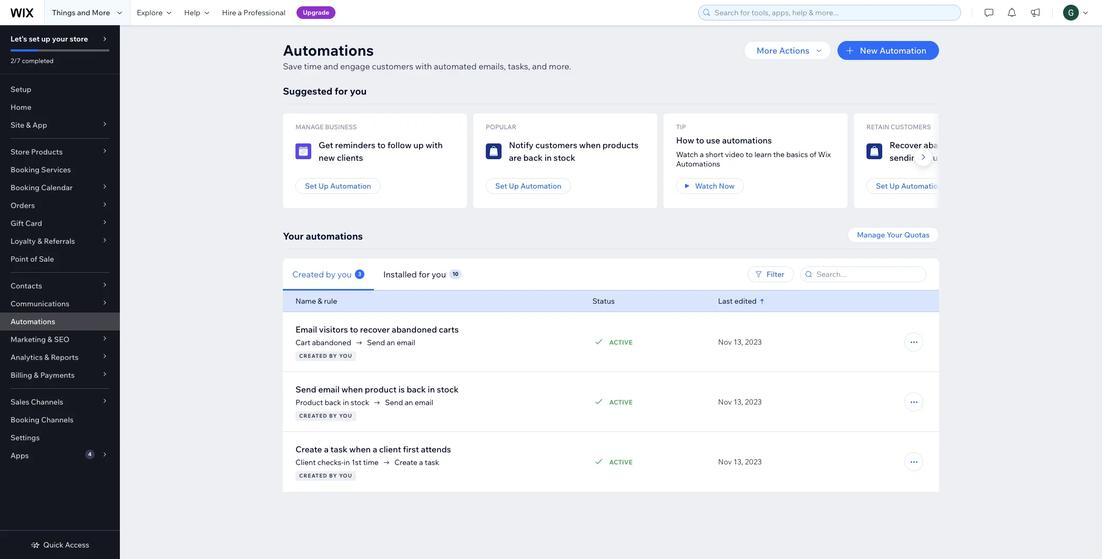 Task type: describe. For each thing, give the bounding box(es) containing it.
home link
[[0, 98, 120, 116]]

1 vertical spatial abandoned
[[392, 324, 437, 335]]

a for create a task when a client first attends
[[324, 444, 329, 455]]

list containing how to use automations
[[283, 114, 1038, 208]]

stock for send email when product is back in stock
[[437, 384, 459, 395]]

more actions button
[[744, 41, 831, 60]]

site & app button
[[0, 116, 120, 134]]

follow
[[387, 140, 412, 150]]

create a task
[[394, 458, 439, 467]]

let's set up your store
[[11, 34, 88, 44]]

manage business
[[295, 123, 357, 131]]

0 horizontal spatial and
[[77, 8, 90, 17]]

send email when product is back in stock
[[295, 384, 459, 395]]

send an email for is
[[385, 398, 433, 407]]

emails,
[[479, 61, 506, 72]]

services
[[41, 165, 71, 175]]

retain customers
[[866, 123, 931, 131]]

abandoned for recover abandoned carts by sending coupons
[[924, 140, 969, 150]]

referrals
[[44, 237, 75, 246]]

manage
[[295, 123, 324, 131]]

learn
[[754, 150, 772, 159]]

booking services link
[[0, 161, 120, 179]]

2 vertical spatial back
[[325, 398, 341, 407]]

point
[[11, 254, 29, 264]]

store
[[70, 34, 88, 44]]

customers inside notify customers when products are back in stock
[[535, 140, 577, 150]]

send for email
[[385, 398, 403, 407]]

products
[[31, 147, 63, 157]]

coupons
[[923, 152, 957, 163]]

to for watch
[[696, 135, 704, 146]]

seo
[[54, 335, 69, 344]]

communications
[[11, 299, 69, 309]]

2/7 completed
[[11, 57, 54, 65]]

set
[[29, 34, 40, 44]]

you for task
[[339, 473, 352, 479]]

category image for notify
[[486, 144, 502, 159]]

installed
[[383, 269, 417, 279]]

automation for get reminders to follow up with new clients
[[330, 181, 371, 191]]

set for recover abandoned carts by sending coupons
[[876, 181, 888, 191]]

access
[[65, 540, 89, 550]]

automations link
[[0, 313, 120, 331]]

client checks-in 1st time
[[295, 458, 379, 467]]

site
[[11, 120, 24, 130]]

orders button
[[0, 197, 120, 215]]

setup
[[11, 85, 31, 94]]

tasks,
[[508, 61, 530, 72]]

you for created by you
[[337, 269, 352, 279]]

created by you for a
[[299, 473, 352, 479]]

checks-
[[317, 458, 344, 467]]

are
[[509, 152, 522, 163]]

a left client
[[373, 444, 377, 455]]

product back in stock
[[295, 398, 369, 407]]

automations inside tip how to use automations watch a short video to learn the basics of wix automations
[[676, 159, 720, 169]]

in right is
[[428, 384, 435, 395]]

an for abandoned
[[387, 338, 395, 348]]

visitors
[[319, 324, 348, 335]]

quick
[[43, 540, 63, 550]]

time inside automations save time and engage customers with automated emails, tasks, and more.
[[304, 61, 322, 72]]

professional
[[243, 8, 285, 17]]

1 vertical spatial email
[[318, 384, 340, 395]]

billing & payments
[[11, 371, 75, 380]]

suggested
[[283, 85, 332, 97]]

set for get reminders to follow up with new clients
[[305, 181, 317, 191]]

watch now
[[695, 181, 735, 191]]

1 13, from the top
[[734, 338, 743, 347]]

analytics
[[11, 353, 43, 362]]

client
[[295, 458, 316, 467]]

13, for attends
[[734, 457, 743, 467]]

3
[[358, 271, 361, 277]]

email visitors to recover abandoned carts
[[295, 324, 459, 335]]

& for site
[[26, 120, 31, 130]]

to left learn
[[746, 150, 753, 159]]

created
[[292, 269, 324, 279]]

tab list containing created by you
[[283, 258, 617, 290]]

booking for booking channels
[[11, 415, 40, 425]]

billing & payments button
[[0, 366, 120, 384]]

clients
[[337, 152, 363, 163]]

manage your quotas button
[[848, 227, 939, 243]]

set for notify customers when products are back in stock
[[495, 181, 507, 191]]

set up automation button for new
[[295, 178, 381, 194]]

more actions
[[757, 45, 809, 56]]

email
[[295, 324, 317, 335]]

attends
[[421, 444, 451, 455]]

sales channels button
[[0, 393, 120, 411]]

you for when
[[339, 413, 352, 420]]

in inside notify customers when products are back in stock
[[544, 152, 552, 163]]

active for attends
[[609, 458, 633, 466]]

customers inside automations save time and engage customers with automated emails, tasks, and more.
[[372, 61, 413, 72]]

booking calendar button
[[0, 179, 120, 197]]

sales
[[11, 397, 29, 407]]

a for hire a professional
[[238, 8, 242, 17]]

new
[[860, 45, 878, 56]]

store products button
[[0, 143, 120, 161]]

manage
[[857, 230, 885, 240]]

1st
[[352, 458, 361, 467]]

set up automation button for in
[[486, 178, 571, 194]]

your inside button
[[887, 230, 902, 240]]

1 vertical spatial automations
[[306, 230, 363, 242]]

up inside get reminders to follow up with new clients
[[413, 140, 424, 150]]

Search... field
[[813, 267, 923, 282]]

& for name
[[318, 297, 322, 306]]

an for is
[[405, 398, 413, 407]]

to for with
[[377, 140, 386, 150]]

home
[[11, 103, 31, 112]]

more.
[[549, 61, 571, 72]]

automation for recover abandoned carts by sending coupons
[[901, 181, 942, 191]]

point of sale
[[11, 254, 54, 264]]

store products
[[11, 147, 63, 157]]

loyalty & referrals
[[11, 237, 75, 246]]

0 horizontal spatial more
[[92, 8, 110, 17]]

you for installed for you
[[432, 269, 446, 279]]

Search for tools, apps, help & more... field
[[711, 5, 957, 20]]

a for create a task
[[419, 458, 423, 467]]

loyalty & referrals button
[[0, 232, 120, 250]]

store
[[11, 147, 29, 157]]

card
[[25, 219, 42, 228]]

created for email
[[299, 353, 327, 360]]

create a task when a client first attends
[[295, 444, 451, 455]]

how
[[676, 135, 694, 146]]

in left 1st in the left bottom of the page
[[344, 458, 350, 467]]

back for is
[[407, 384, 426, 395]]

watch inside tip how to use automations watch a short video to learn the basics of wix automations
[[676, 150, 698, 159]]

booking channels
[[11, 415, 74, 425]]

with inside get reminders to follow up with new clients
[[426, 140, 443, 150]]

1 horizontal spatial time
[[363, 458, 379, 467]]

1 active from the top
[[609, 338, 633, 346]]

abandoned for cart abandoned
[[312, 338, 351, 348]]

by for email
[[329, 413, 337, 420]]

category image for get
[[295, 144, 311, 159]]

& for loyalty
[[37, 237, 42, 246]]

automations inside tip how to use automations watch a short video to learn the basics of wix automations
[[722, 135, 772, 146]]

upgrade
[[303, 8, 329, 16]]

category image for recover
[[866, 144, 882, 159]]

automations save time and engage customers with automated emails, tasks, and more.
[[283, 41, 571, 72]]

settings
[[11, 433, 40, 443]]

edited
[[734, 297, 757, 306]]

created by you
[[292, 269, 352, 279]]

save
[[283, 61, 302, 72]]

suggested for you
[[283, 85, 367, 97]]

filter button
[[748, 267, 794, 282]]

3 set up automation from the left
[[876, 181, 942, 191]]

2 vertical spatial when
[[349, 444, 371, 455]]

2 horizontal spatial and
[[532, 61, 547, 72]]

your
[[52, 34, 68, 44]]

& for marketing
[[47, 335, 52, 344]]

product
[[365, 384, 396, 395]]

sales channels
[[11, 397, 63, 407]]

created by you for visitors
[[299, 353, 352, 360]]

site & app
[[11, 120, 47, 130]]



Task type: locate. For each thing, give the bounding box(es) containing it.
0 vertical spatial time
[[304, 61, 322, 72]]

to left use
[[696, 135, 704, 146]]

a down attends
[[419, 458, 423, 467]]

created by you down product back in stock in the bottom left of the page
[[299, 413, 352, 420]]

when up 1st in the left bottom of the page
[[349, 444, 371, 455]]

1 horizontal spatial and
[[324, 61, 338, 72]]

send an email down is
[[385, 398, 433, 407]]

1 2023 from the top
[[745, 338, 762, 347]]

nov 13, 2023 for attends
[[718, 457, 762, 467]]

by down product back in stock in the bottom left of the page
[[329, 413, 337, 420]]

to for carts
[[350, 324, 358, 335]]

1 horizontal spatial back
[[407, 384, 426, 395]]

2023 for attends
[[745, 457, 762, 467]]

automation right "new"
[[880, 45, 926, 56]]

1 vertical spatial watch
[[695, 181, 717, 191]]

let's
[[11, 34, 27, 44]]

automations
[[283, 41, 374, 59], [676, 159, 720, 169], [11, 317, 55, 327]]

2 vertical spatial nov
[[718, 457, 732, 467]]

contacts button
[[0, 277, 120, 295]]

channels for booking channels
[[41, 415, 74, 425]]

2 vertical spatial stock
[[351, 398, 369, 407]]

0 horizontal spatial automations
[[11, 317, 55, 327]]

loyalty
[[11, 237, 36, 246]]

up right follow
[[413, 140, 424, 150]]

1 vertical spatial created by you
[[299, 413, 352, 420]]

1 vertical spatial by
[[329, 413, 337, 420]]

0 horizontal spatial customers
[[372, 61, 413, 72]]

task for create a task
[[425, 458, 439, 467]]

1 vertical spatial when
[[341, 384, 363, 395]]

2 horizontal spatial set up automation
[[876, 181, 942, 191]]

booking for booking calendar
[[11, 183, 40, 192]]

of left sale
[[30, 254, 37, 264]]

automations inside automations save time and engage customers with automated emails, tasks, and more.
[[283, 41, 374, 59]]

& inside billing & payments popup button
[[34, 371, 39, 380]]

status
[[592, 297, 615, 306]]

set up automation down the sending
[[876, 181, 942, 191]]

0 horizontal spatial stock
[[351, 398, 369, 407]]

cart abandoned
[[295, 338, 351, 348]]

1 horizontal spatial your
[[887, 230, 902, 240]]

set
[[305, 181, 317, 191], [495, 181, 507, 191], [876, 181, 888, 191]]

category image down retain
[[866, 144, 882, 159]]

stock inside notify customers when products are back in stock
[[554, 152, 575, 163]]

you for to
[[339, 353, 352, 360]]

popular
[[486, 123, 516, 131]]

channels up settings link
[[41, 415, 74, 425]]

2 your from the left
[[887, 230, 902, 240]]

0 horizontal spatial category image
[[295, 144, 311, 159]]

email for recover
[[397, 338, 415, 348]]

2 vertical spatial email
[[415, 398, 433, 407]]

1 vertical spatial send
[[295, 384, 316, 395]]

automations up the marketing
[[11, 317, 55, 327]]

created by you down checks- at the bottom left
[[299, 473, 352, 479]]

2 vertical spatial abandoned
[[312, 338, 351, 348]]

stock for notify customers when products are back in stock
[[554, 152, 575, 163]]

booking services
[[11, 165, 71, 175]]

1 horizontal spatial an
[[405, 398, 413, 407]]

nov for attends
[[718, 457, 732, 467]]

name & rule
[[295, 297, 337, 306]]

when for products
[[579, 140, 601, 150]]

2 you from the top
[[339, 413, 352, 420]]

1 vertical spatial send an email
[[385, 398, 433, 407]]

when inside notify customers when products are back in stock
[[579, 140, 601, 150]]

create down 'first'
[[394, 458, 417, 467]]

back down notify
[[523, 152, 543, 163]]

automation inside new automation button
[[880, 45, 926, 56]]

back
[[523, 152, 543, 163], [407, 384, 426, 395], [325, 398, 341, 407]]

1 set from the left
[[305, 181, 317, 191]]

1 nov 13, 2023 from the top
[[718, 338, 762, 347]]

2 category image from the left
[[486, 144, 502, 159]]

1 vertical spatial nov
[[718, 397, 732, 407]]

1 vertical spatial carts
[[439, 324, 459, 335]]

you
[[350, 85, 367, 97], [337, 269, 352, 279], [432, 269, 446, 279]]

you left 10
[[432, 269, 446, 279]]

2 vertical spatial you
[[339, 473, 352, 479]]

abandoned inside recover abandoned carts by sending coupons
[[924, 140, 969, 150]]

2 13, from the top
[[734, 397, 743, 407]]

2 by from the top
[[329, 413, 337, 420]]

analytics & reports button
[[0, 349, 120, 366]]

email up attends
[[415, 398, 433, 407]]

2 vertical spatial send
[[385, 398, 403, 407]]

channels
[[31, 397, 63, 407], [41, 415, 74, 425]]

settings link
[[0, 429, 120, 447]]

0 horizontal spatial set up automation button
[[295, 178, 381, 194]]

0 vertical spatial abandoned
[[924, 140, 969, 150]]

nov 13, 2023 for stock
[[718, 397, 762, 407]]

1 your from the left
[[283, 230, 304, 242]]

1 vertical spatial an
[[405, 398, 413, 407]]

nov for stock
[[718, 397, 732, 407]]

0 horizontal spatial create
[[295, 444, 322, 455]]

& for analytics
[[44, 353, 49, 362]]

2 2023 from the top
[[745, 397, 762, 407]]

1 horizontal spatial stock
[[437, 384, 459, 395]]

1 vertical spatial with
[[426, 140, 443, 150]]

1 vertical spatial 13,
[[734, 397, 743, 407]]

for for suggested
[[335, 85, 348, 97]]

3 you from the top
[[339, 473, 352, 479]]

up right set
[[41, 34, 50, 44]]

you down client checks-in 1st time
[[339, 473, 352, 479]]

an down is
[[405, 398, 413, 407]]

abandoned down visitors in the bottom of the page
[[312, 338, 351, 348]]

task down attends
[[425, 458, 439, 467]]

notify customers when products are back in stock
[[509, 140, 638, 163]]

automations for automations save time and engage customers with automated emails, tasks, and more.
[[283, 41, 374, 59]]

2 created by you from the top
[[299, 413, 352, 420]]

3 created from the top
[[299, 473, 327, 479]]

send an email for abandoned
[[367, 338, 415, 348]]

task
[[331, 444, 347, 455], [425, 458, 439, 467]]

up for recover abandoned carts by sending coupons
[[889, 181, 899, 191]]

actions
[[779, 45, 809, 56]]

0 vertical spatial more
[[92, 8, 110, 17]]

marketing & seo
[[11, 335, 69, 344]]

last edited
[[718, 297, 757, 306]]

automations for automations
[[11, 317, 55, 327]]

created for send
[[299, 413, 327, 420]]

1 up from the left
[[318, 181, 329, 191]]

and right things
[[77, 8, 90, 17]]

send up product at left
[[295, 384, 316, 395]]

& for billing
[[34, 371, 39, 380]]

of left "wix"
[[810, 150, 816, 159]]

client
[[379, 444, 401, 455]]

created by you for email
[[299, 413, 352, 420]]

notify
[[509, 140, 534, 150]]

marketing & seo button
[[0, 331, 120, 349]]

automation down clients at the left of page
[[330, 181, 371, 191]]

automations
[[722, 135, 772, 146], [306, 230, 363, 242]]

abandoned up coupons on the top right of page
[[924, 140, 969, 150]]

1 category image from the left
[[295, 144, 311, 159]]

1 vertical spatial by
[[326, 269, 335, 279]]

2 vertical spatial created
[[299, 473, 327, 479]]

name
[[295, 297, 316, 306]]

1 vertical spatial created
[[299, 413, 327, 420]]

2 horizontal spatial up
[[889, 181, 899, 191]]

2 created from the top
[[299, 413, 327, 420]]

& inside site & app popup button
[[26, 120, 31, 130]]

for for installed
[[419, 269, 430, 279]]

0 vertical spatial customers
[[372, 61, 413, 72]]

email down email visitors to recover abandoned carts
[[397, 338, 415, 348]]

quotas
[[904, 230, 930, 240]]

set up automation button down the sending
[[866, 178, 952, 194]]

1 horizontal spatial for
[[419, 269, 430, 279]]

up down the sending
[[889, 181, 899, 191]]

3 nov 13, 2023 from the top
[[718, 457, 762, 467]]

0 horizontal spatial an
[[387, 338, 395, 348]]

create for create a task
[[394, 458, 417, 467]]

& inside the analytics & reports 'dropdown button'
[[44, 353, 49, 362]]

abandoned right recover at bottom left
[[392, 324, 437, 335]]

up inside sidebar element
[[41, 34, 50, 44]]

stock right are
[[554, 152, 575, 163]]

2 vertical spatial automations
[[11, 317, 55, 327]]

by down checks- at the bottom left
[[329, 473, 337, 479]]

0 vertical spatial with
[[415, 61, 432, 72]]

1 created from the top
[[299, 353, 327, 360]]

by for a
[[329, 473, 337, 479]]

0 horizontal spatial by
[[326, 269, 335, 279]]

1 booking from the top
[[11, 165, 40, 175]]

set up automation
[[305, 181, 371, 191], [495, 181, 561, 191], [876, 181, 942, 191]]

0 horizontal spatial set up automation
[[305, 181, 371, 191]]

with inside automations save time and engage customers with automated emails, tasks, and more.
[[415, 61, 432, 72]]

3 13, from the top
[[734, 457, 743, 467]]

2 set from the left
[[495, 181, 507, 191]]

0 vertical spatial up
[[41, 34, 50, 44]]

& right loyalty
[[37, 237, 42, 246]]

1 vertical spatial back
[[407, 384, 426, 395]]

your
[[283, 230, 304, 242], [887, 230, 902, 240]]

up down are
[[509, 181, 519, 191]]

2 horizontal spatial set up automation button
[[866, 178, 952, 194]]

booking calendar
[[11, 183, 73, 192]]

send an email down email visitors to recover abandoned carts
[[367, 338, 415, 348]]

set up automation down are
[[495, 181, 561, 191]]

hire a professional
[[222, 8, 285, 17]]

sending
[[890, 152, 921, 163]]

a up checks- at the bottom left
[[324, 444, 329, 455]]

to left follow
[[377, 140, 386, 150]]

nov 13, 2023
[[718, 338, 762, 347], [718, 397, 762, 407], [718, 457, 762, 467]]

2 horizontal spatial category image
[[866, 144, 882, 159]]

booking for booking services
[[11, 165, 40, 175]]

1 horizontal spatial category image
[[486, 144, 502, 159]]

customers right notify
[[535, 140, 577, 150]]

created down client
[[299, 473, 327, 479]]

business
[[325, 123, 357, 131]]

0 vertical spatial created by you
[[299, 353, 352, 360]]

watch left now
[[695, 181, 717, 191]]

automation
[[880, 45, 926, 56], [330, 181, 371, 191], [520, 181, 561, 191], [901, 181, 942, 191]]

you down engage
[[350, 85, 367, 97]]

0 vertical spatial automations
[[283, 41, 374, 59]]

stock right is
[[437, 384, 459, 395]]

automation for notify customers when products are back in stock
[[520, 181, 561, 191]]

when up product back in stock in the bottom left of the page
[[341, 384, 363, 395]]

3 set up automation button from the left
[[866, 178, 952, 194]]

1 set up automation button from the left
[[295, 178, 381, 194]]

0 vertical spatial stock
[[554, 152, 575, 163]]

set up automation down new
[[305, 181, 371, 191]]

3 2023 from the top
[[745, 457, 762, 467]]

0 vertical spatial back
[[523, 152, 543, 163]]

booking channels link
[[0, 411, 120, 429]]

up for notify customers when products are back in stock
[[509, 181, 519, 191]]

in right are
[[544, 152, 552, 163]]

2023 for stock
[[745, 397, 762, 407]]

video
[[725, 150, 744, 159]]

watch down how at right top
[[676, 150, 698, 159]]

0 vertical spatial of
[[810, 150, 816, 159]]

a right hire
[[238, 8, 242, 17]]

filter
[[767, 270, 784, 279]]

1 by from the top
[[329, 353, 337, 360]]

watch inside button
[[695, 181, 717, 191]]

0 vertical spatial an
[[387, 338, 395, 348]]

2 active from the top
[[609, 398, 633, 406]]

1 horizontal spatial create
[[394, 458, 417, 467]]

back inside notify customers when products are back in stock
[[523, 152, 543, 163]]

0 horizontal spatial up
[[41, 34, 50, 44]]

abandoned
[[924, 140, 969, 150], [392, 324, 437, 335], [312, 338, 351, 348]]

to right visitors in the bottom of the page
[[350, 324, 358, 335]]

0 vertical spatial watch
[[676, 150, 698, 159]]

1 set up automation from the left
[[305, 181, 371, 191]]

0 vertical spatial 2023
[[745, 338, 762, 347]]

0 vertical spatial you
[[339, 353, 352, 360]]

& inside marketing & seo dropdown button
[[47, 335, 52, 344]]

of inside tip how to use automations watch a short video to learn the basics of wix automations
[[810, 150, 816, 159]]

and left engage
[[324, 61, 338, 72]]

sidebar element
[[0, 25, 120, 559]]

reminders
[[335, 140, 375, 150]]

3 booking from the top
[[11, 415, 40, 425]]

2 vertical spatial 2023
[[745, 457, 762, 467]]

set up automation button down are
[[486, 178, 571, 194]]

2 up from the left
[[509, 181, 519, 191]]

0 vertical spatial send
[[367, 338, 385, 348]]

& right site
[[26, 120, 31, 130]]

more inside dropdown button
[[757, 45, 777, 56]]

& inside 'loyalty & referrals' popup button
[[37, 237, 42, 246]]

customers
[[891, 123, 931, 131]]

back for are
[[523, 152, 543, 163]]

3 active from the top
[[609, 458, 633, 466]]

up
[[318, 181, 329, 191], [509, 181, 519, 191], [889, 181, 899, 191]]

3 set from the left
[[876, 181, 888, 191]]

0 vertical spatial 13,
[[734, 338, 743, 347]]

0 vertical spatial nov
[[718, 338, 732, 347]]

1 vertical spatial automations
[[676, 159, 720, 169]]

sale
[[39, 254, 54, 264]]

for right 'installed'
[[419, 269, 430, 279]]

quick access button
[[31, 540, 89, 550]]

automations up created by you
[[306, 230, 363, 242]]

automation down are
[[520, 181, 561, 191]]

carts
[[971, 140, 991, 150], [439, 324, 459, 335]]

back right product at left
[[325, 398, 341, 407]]

watch
[[676, 150, 698, 159], [695, 181, 717, 191]]

list
[[283, 114, 1038, 208]]

a inside tip how to use automations watch a short video to learn the basics of wix automations
[[700, 150, 704, 159]]

send for visitors
[[367, 338, 385, 348]]

send down is
[[385, 398, 403, 407]]

created down product at left
[[299, 413, 327, 420]]

category image
[[295, 144, 311, 159], [486, 144, 502, 159], [866, 144, 882, 159]]

1 vertical spatial of
[[30, 254, 37, 264]]

1 vertical spatial active
[[609, 398, 633, 406]]

booking
[[11, 165, 40, 175], [11, 183, 40, 192], [11, 415, 40, 425]]

0 horizontal spatial carts
[[439, 324, 459, 335]]

1 vertical spatial 2023
[[745, 397, 762, 407]]

0 horizontal spatial set
[[305, 181, 317, 191]]

first
[[403, 444, 419, 455]]

2 vertical spatial 13,
[[734, 457, 743, 467]]

1 horizontal spatial customers
[[535, 140, 577, 150]]

2 vertical spatial booking
[[11, 415, 40, 425]]

carts inside recover abandoned carts by sending coupons
[[971, 140, 991, 150]]

channels up "booking channels"
[[31, 397, 63, 407]]

automations up engage
[[283, 41, 374, 59]]

1 vertical spatial channels
[[41, 415, 74, 425]]

and left more.
[[532, 61, 547, 72]]

channels for sales channels
[[31, 397, 63, 407]]

& left seo on the bottom left of page
[[47, 335, 52, 344]]

2 horizontal spatial abandoned
[[924, 140, 969, 150]]

automation down the sending
[[901, 181, 942, 191]]

0 vertical spatial nov 13, 2023
[[718, 338, 762, 347]]

0 vertical spatial task
[[331, 444, 347, 455]]

you for suggested for you
[[350, 85, 367, 97]]

your left quotas
[[887, 230, 902, 240]]

3 up from the left
[[889, 181, 899, 191]]

contacts
[[11, 281, 42, 291]]

active for stock
[[609, 398, 633, 406]]

2 set up automation button from the left
[[486, 178, 571, 194]]

an
[[387, 338, 395, 348], [405, 398, 413, 407]]

of inside sidebar element
[[30, 254, 37, 264]]

1 nov from the top
[[718, 338, 732, 347]]

with left automated
[[415, 61, 432, 72]]

point of sale link
[[0, 250, 120, 268]]

rule
[[324, 297, 337, 306]]

3 by from the top
[[329, 473, 337, 479]]

3 created by you from the top
[[299, 473, 352, 479]]

2 horizontal spatial automations
[[676, 159, 720, 169]]

when for product
[[341, 384, 363, 395]]

task for create a task when a client first attends
[[331, 444, 347, 455]]

by inside recover abandoned carts by sending coupons
[[993, 140, 1002, 150]]

2 vertical spatial by
[[329, 473, 337, 479]]

time down create a task when a client first attends
[[363, 458, 379, 467]]

2 horizontal spatial back
[[523, 152, 543, 163]]

completed
[[22, 57, 54, 65]]

upgrade button
[[297, 6, 336, 19]]

time right save
[[304, 61, 322, 72]]

1 vertical spatial task
[[425, 458, 439, 467]]

send down recover at bottom left
[[367, 338, 385, 348]]

stock down send email when product is back in stock
[[351, 398, 369, 407]]

13, for stock
[[734, 397, 743, 407]]

1 horizontal spatial more
[[757, 45, 777, 56]]

by for visitors
[[329, 353, 337, 360]]

when left products
[[579, 140, 601, 150]]

0 vertical spatial by
[[329, 353, 337, 360]]

set up automation for new
[[305, 181, 371, 191]]

2/7
[[11, 57, 21, 65]]

email up product back in stock in the bottom left of the page
[[318, 384, 340, 395]]

create up client
[[295, 444, 322, 455]]

1 you from the top
[[339, 353, 352, 360]]

booking up settings
[[11, 415, 40, 425]]

by
[[329, 353, 337, 360], [329, 413, 337, 420], [329, 473, 337, 479]]

0 vertical spatial automations
[[722, 135, 772, 146]]

with right follow
[[426, 140, 443, 150]]

for
[[335, 85, 348, 97], [419, 269, 430, 279]]

1 horizontal spatial abandoned
[[392, 324, 437, 335]]

tab list
[[283, 258, 617, 290]]

3 category image from the left
[[866, 144, 882, 159]]

0 vertical spatial carts
[[971, 140, 991, 150]]

new automation button
[[838, 41, 939, 60]]

products
[[603, 140, 638, 150]]

0 vertical spatial channels
[[31, 397, 63, 407]]

0 horizontal spatial up
[[318, 181, 329, 191]]

1 horizontal spatial by
[[993, 140, 1002, 150]]

to inside get reminders to follow up with new clients
[[377, 140, 386, 150]]

booking inside dropdown button
[[11, 183, 40, 192]]

create for create a task when a client first attends
[[295, 444, 322, 455]]

created for create
[[299, 473, 327, 479]]

customers right engage
[[372, 61, 413, 72]]

up for get reminders to follow up with new clients
[[318, 181, 329, 191]]

back right is
[[407, 384, 426, 395]]

your up created
[[283, 230, 304, 242]]

hire a professional link
[[216, 0, 292, 25]]

you down cart abandoned
[[339, 353, 352, 360]]

2 vertical spatial active
[[609, 458, 633, 466]]

2 vertical spatial created by you
[[299, 473, 352, 479]]

by down cart abandoned
[[329, 353, 337, 360]]

a
[[238, 8, 242, 17], [700, 150, 704, 159], [324, 444, 329, 455], [373, 444, 377, 455], [419, 458, 423, 467]]

1 created by you from the top
[[299, 353, 352, 360]]

set up automation for in
[[495, 181, 561, 191]]

channels inside dropdown button
[[31, 397, 63, 407]]

set up automation button down new
[[295, 178, 381, 194]]

category image left are
[[486, 144, 502, 159]]

2 horizontal spatial set
[[876, 181, 888, 191]]

you left 3
[[337, 269, 352, 279]]

in down send email when product is back in stock
[[343, 398, 349, 407]]

tip
[[676, 123, 686, 131]]

reports
[[51, 353, 78, 362]]

a inside hire a professional "link"
[[238, 8, 242, 17]]

email for product
[[415, 398, 433, 407]]

last
[[718, 297, 733, 306]]

booking down store
[[11, 165, 40, 175]]

1 vertical spatial you
[[339, 413, 352, 420]]

booking up 'orders'
[[11, 183, 40, 192]]

2 booking from the top
[[11, 183, 40, 192]]

1 horizontal spatial automations
[[722, 135, 772, 146]]

category image left get
[[295, 144, 311, 159]]

& left the rule
[[318, 297, 322, 306]]

2 set up automation from the left
[[495, 181, 561, 191]]

automated
[[434, 61, 477, 72]]

more left actions in the top right of the page
[[757, 45, 777, 56]]

you down product back in stock in the bottom left of the page
[[339, 413, 352, 420]]

automations inside sidebar element
[[11, 317, 55, 327]]

2 horizontal spatial stock
[[554, 152, 575, 163]]

1 horizontal spatial set
[[495, 181, 507, 191]]

more right things
[[92, 8, 110, 17]]

1 vertical spatial stock
[[437, 384, 459, 395]]

set up automation button
[[295, 178, 381, 194], [486, 178, 571, 194], [866, 178, 952, 194]]

gift card
[[11, 219, 42, 228]]

2 nov from the top
[[718, 397, 732, 407]]

2 nov 13, 2023 from the top
[[718, 397, 762, 407]]

1 vertical spatial booking
[[11, 183, 40, 192]]

3 nov from the top
[[718, 457, 732, 467]]

created by you down cart abandoned
[[299, 353, 352, 360]]

& right billing
[[34, 371, 39, 380]]

task up client checks-in 1st time
[[331, 444, 347, 455]]

created down cart abandoned
[[299, 353, 327, 360]]

an down email visitors to recover abandoned carts
[[387, 338, 395, 348]]



Task type: vqa. For each thing, say whether or not it's contained in the screenshot.
ben.nelson1980@gmail.com
no



